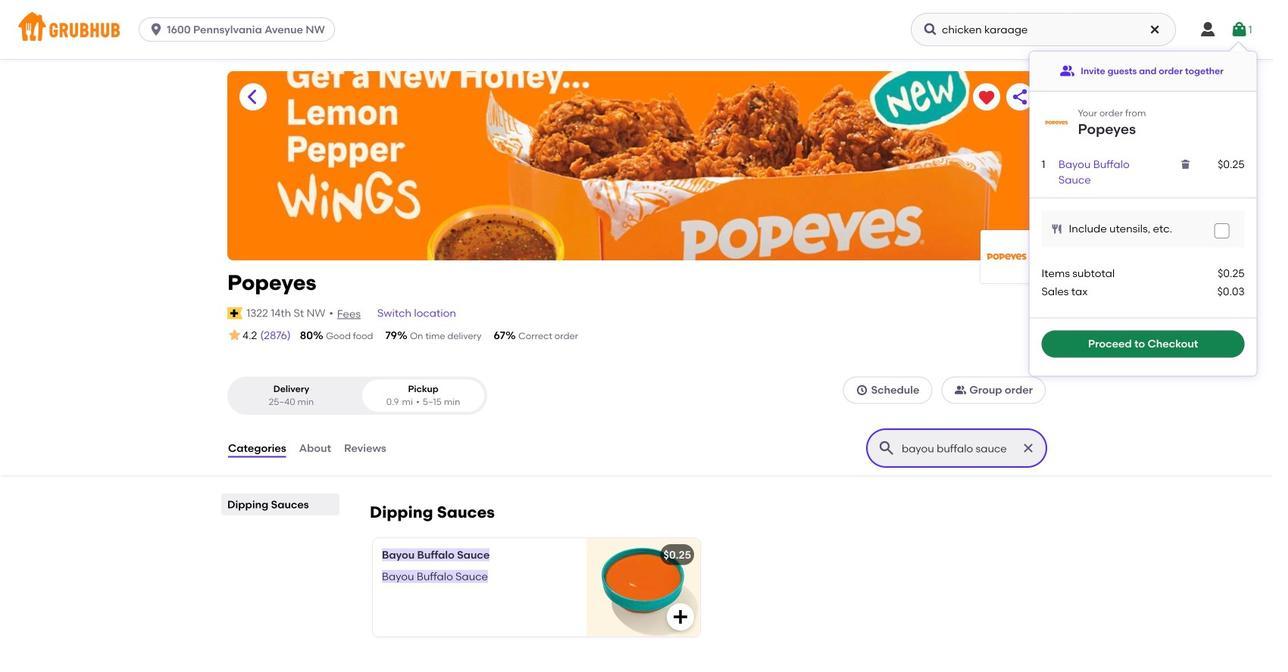 Task type: locate. For each thing, give the bounding box(es) containing it.
1 horizontal spatial people icon image
[[1060, 64, 1075, 79]]

Search Popeyes search field
[[900, 442, 1016, 456]]

svg image
[[923, 22, 938, 37], [1051, 223, 1063, 235], [1217, 226, 1226, 236], [671, 609, 690, 627]]

people icon image
[[1060, 64, 1075, 79], [954, 384, 966, 397]]

1 vertical spatial people icon image
[[954, 384, 966, 397]]

svg image
[[1199, 20, 1217, 39], [1230, 20, 1248, 39], [149, 22, 164, 37], [1149, 23, 1161, 36], [1180, 159, 1192, 171], [856, 384, 868, 397]]

0 vertical spatial people icon image
[[1060, 64, 1075, 79]]

0 horizontal spatial people icon image
[[954, 384, 966, 397]]

people icon image down search for food, convenience, alcohol... "search box" in the top right of the page
[[1060, 64, 1075, 79]]

caret left icon image
[[244, 88, 262, 106]]

star icon image
[[227, 328, 242, 343]]

option group
[[227, 377, 487, 415]]

people icon image up search popeyes search box
[[954, 384, 966, 397]]

bayou buffalo sauce image
[[587, 539, 700, 637]]

svg image inside main navigation navigation
[[923, 22, 938, 37]]

share icon image
[[1011, 88, 1029, 106]]

tooltip
[[1029, 42, 1257, 376]]



Task type: vqa. For each thing, say whether or not it's contained in the screenshot.
Caret left icon
yes



Task type: describe. For each thing, give the bounding box(es) containing it.
Search for food, convenience, alcohol... search field
[[911, 13, 1176, 46]]

search icon image
[[878, 440, 896, 458]]

popeyes logo image
[[981, 230, 1034, 283]]

subscription pass image
[[227, 308, 243, 320]]

x icon image
[[1021, 441, 1036, 456]]

popeyes image
[[1042, 108, 1072, 138]]

main navigation navigation
[[0, 0, 1273, 59]]



